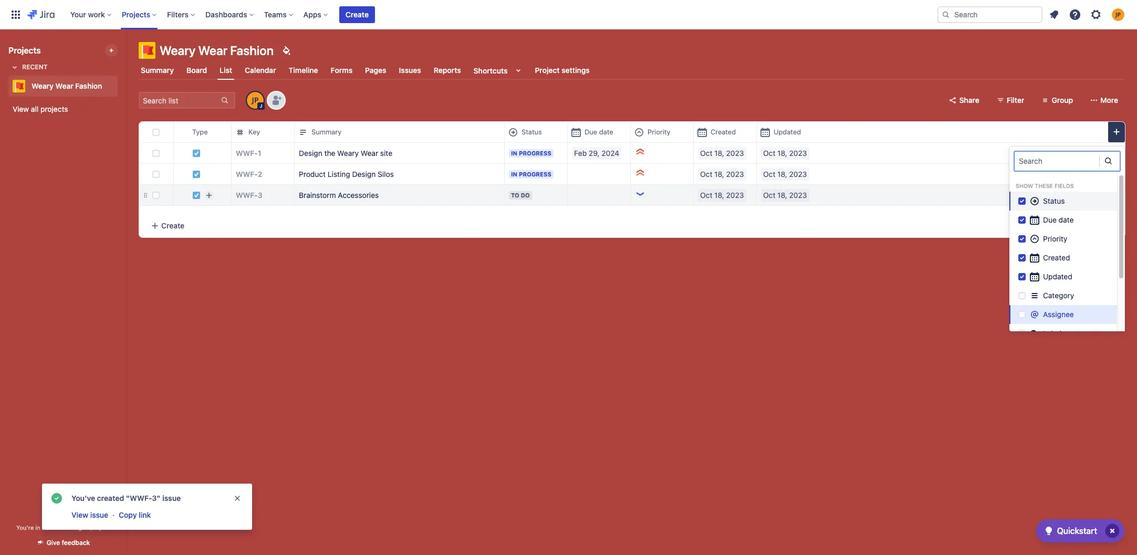 Task type: describe. For each thing, give the bounding box(es) containing it.
task image for wwf-2
[[192, 170, 201, 178]]

link
[[139, 511, 151, 520]]

list
[[220, 66, 232, 75]]

to do
[[511, 191, 530, 198]]

a
[[42, 524, 45, 531]]

you've
[[71, 494, 95, 503]]

copy link button
[[118, 509, 152, 522]]

date inside row
[[599, 128, 613, 136]]

board
[[186, 66, 207, 75]]

timeline
[[289, 66, 318, 75]]

show
[[1016, 183, 1034, 189]]

0 vertical spatial due
[[585, 128, 597, 136]]

filters
[[167, 10, 189, 19]]

these
[[1035, 183, 1053, 189]]

weary inside row
[[337, 148, 359, 157]]

summary inside tab list
[[141, 66, 174, 75]]

appswitcher icon image
[[9, 8, 22, 21]]

product listing design silos
[[299, 169, 394, 178]]

work
[[88, 10, 105, 19]]

wwf-3 link
[[236, 190, 262, 200]]

reports link
[[432, 61, 463, 80]]

you've created "wwf-3" issue
[[71, 494, 181, 503]]

1 vertical spatial date
[[1059, 215, 1074, 224]]

site
[[380, 148, 392, 157]]

search
[[1019, 157, 1043, 165]]

board link
[[184, 61, 209, 80]]

view issue link
[[70, 509, 109, 522]]

add people image
[[270, 94, 283, 107]]

reports
[[434, 66, 461, 75]]

filter button
[[990, 92, 1031, 109]]

2
[[258, 169, 262, 178]]

progress for product listing design silos
[[519, 170, 552, 177]]

project settings
[[535, 66, 590, 75]]

table containing wwf-1
[[139, 121, 1129, 214]]

group
[[1052, 96, 1073, 105]]

do
[[521, 191, 530, 198]]

wwf-2 link
[[236, 169, 262, 179]]

in progress for design the weary wear site
[[511, 149, 552, 156]]

team-
[[47, 524, 63, 531]]

james peterson image
[[247, 92, 264, 109]]

design the weary wear site
[[299, 148, 392, 157]]

in
[[35, 524, 40, 531]]

wear inside row
[[361, 148, 378, 157]]

summary link
[[139, 61, 176, 80]]

1 vertical spatial updated
[[1043, 272, 1073, 281]]

0 horizontal spatial weary wear fashion
[[32, 81, 102, 90]]

listing
[[328, 169, 350, 178]]

1 vertical spatial projects
[[8, 46, 41, 55]]

all
[[31, 105, 38, 113]]

view all projects
[[13, 105, 68, 113]]

projects inside popup button
[[122, 10, 150, 19]]

forms
[[331, 66, 353, 75]]

project
[[535, 66, 560, 75]]

calendar link
[[243, 61, 278, 80]]

view issue
[[71, 511, 108, 520]]

wwf- for 1
[[236, 148, 258, 157]]

to
[[511, 191, 519, 198]]

settings
[[562, 66, 590, 75]]

add child item image
[[206, 192, 212, 198]]

row containing wwf-1
[[139, 142, 1125, 164]]

1 vertical spatial design
[[352, 169, 376, 178]]

weary wear fashion link
[[8, 76, 113, 97]]

show these fields
[[1016, 183, 1074, 189]]

more
[[1101, 96, 1118, 105]]

status inside row
[[522, 128, 542, 136]]

create inside primary element
[[346, 10, 369, 19]]

quickstart button
[[1036, 520, 1125, 543]]

open image
[[1102, 154, 1115, 167]]

projects button
[[119, 6, 161, 23]]

the
[[324, 148, 335, 157]]

3
[[258, 190, 262, 199]]

1 horizontal spatial status
[[1043, 196, 1065, 205]]

wwf-1
[[236, 148, 261, 157]]

0 horizontal spatial fashion
[[75, 81, 102, 90]]

projects
[[40, 105, 68, 113]]

share
[[960, 96, 980, 105]]

copy
[[119, 511, 137, 520]]

view for view all projects
[[13, 105, 29, 113]]

brainstorm
[[299, 190, 336, 199]]

set background color image
[[280, 44, 293, 57]]

in for product listing design silos
[[511, 170, 518, 177]]

create button inside primary element
[[339, 6, 375, 23]]

wear inside weary wear fashion link
[[55, 81, 73, 90]]

more button
[[1084, 92, 1125, 109]]

view for view issue
[[71, 511, 88, 520]]

check image
[[1043, 525, 1055, 537]]

labels
[[1043, 329, 1066, 338]]

success image
[[50, 492, 63, 505]]

teams button
[[261, 6, 297, 23]]

1
[[258, 148, 261, 157]]

task image for wwf-1
[[192, 149, 201, 157]]

due date inside row
[[585, 128, 613, 136]]

row containing wwf-3
[[139, 184, 1125, 206]]



Task type: vqa. For each thing, say whether or not it's contained in the screenshot.
left "each"
no



Task type: locate. For each thing, give the bounding box(es) containing it.
2 vertical spatial weary
[[337, 148, 359, 157]]

row
[[139, 121, 1125, 143], [139, 142, 1125, 164], [139, 163, 1125, 185], [139, 184, 1125, 206]]

0 vertical spatial date
[[599, 128, 613, 136]]

1 horizontal spatial updated
[[1043, 272, 1073, 281]]

wwf-1 link
[[236, 148, 261, 158]]

brainstorm accessories
[[299, 190, 379, 199]]

created
[[97, 494, 124, 503]]

0 horizontal spatial due date
[[585, 128, 613, 136]]

1 in from the top
[[511, 149, 518, 156]]

1 vertical spatial wwf-
[[236, 169, 258, 178]]

wwf- for 2
[[236, 169, 258, 178]]

status
[[522, 128, 542, 136], [1043, 196, 1065, 205]]

wwf-2
[[236, 169, 262, 178]]

dashboards button
[[202, 6, 258, 23]]

1 vertical spatial in
[[511, 170, 518, 177]]

filters button
[[164, 6, 199, 23]]

0 horizontal spatial summary
[[141, 66, 174, 75]]

3 wwf- from the top
[[236, 190, 258, 199]]

1 horizontal spatial date
[[1059, 215, 1074, 224]]

1 horizontal spatial summary
[[312, 128, 342, 136]]

4 row from the top
[[139, 184, 1125, 206]]

projects right work
[[122, 10, 150, 19]]

0 horizontal spatial wear
[[55, 81, 73, 90]]

0 vertical spatial weary
[[160, 43, 196, 58]]

0 vertical spatial design
[[299, 148, 322, 157]]

0 horizontal spatial design
[[299, 148, 322, 157]]

None text field
[[1019, 156, 1021, 167]]

sidebar navigation image
[[115, 42, 138, 63]]

0 vertical spatial task image
[[192, 149, 201, 157]]

key
[[248, 128, 260, 136]]

calendar
[[245, 66, 276, 75]]

summary up the the
[[312, 128, 342, 136]]

1 vertical spatial create
[[161, 221, 184, 230]]

your work
[[70, 10, 105, 19]]

dashboards
[[205, 10, 247, 19]]

design left the the
[[299, 148, 322, 157]]

1 in progress from the top
[[511, 149, 552, 156]]

0 vertical spatial fashion
[[230, 43, 274, 58]]

0 horizontal spatial weary
[[32, 81, 54, 90]]

2 horizontal spatial wear
[[361, 148, 378, 157]]

row containing type
[[139, 121, 1125, 143]]

0 vertical spatial create
[[346, 10, 369, 19]]

pages link
[[363, 61, 389, 80]]

updated inside row
[[774, 128, 801, 136]]

projects
[[122, 10, 150, 19], [8, 46, 41, 55]]

give feedback
[[47, 539, 90, 547]]

in progress for product listing design silos
[[511, 170, 552, 177]]

task image
[[192, 149, 201, 157], [192, 170, 201, 178], [192, 191, 201, 199]]

0 vertical spatial issue
[[162, 494, 181, 503]]

1 vertical spatial summary
[[312, 128, 342, 136]]

1 vertical spatial fashion
[[75, 81, 102, 90]]

1 vertical spatial priority
[[1043, 234, 1068, 243]]

recent
[[22, 63, 48, 71]]

0 vertical spatial priority
[[648, 128, 671, 136]]

wwf- up wwf-2
[[236, 148, 258, 157]]

weary right the the
[[337, 148, 359, 157]]

product
[[299, 169, 326, 178]]

share button
[[943, 92, 986, 109]]

issue up project
[[90, 511, 108, 520]]

weary
[[160, 43, 196, 58], [32, 81, 54, 90], [337, 148, 359, 157]]

1 horizontal spatial design
[[352, 169, 376, 178]]

timeline link
[[287, 61, 320, 80]]

forms link
[[329, 61, 355, 80]]

1 horizontal spatial fashion
[[230, 43, 274, 58]]

primary element
[[6, 0, 938, 29]]

tab list containing list
[[132, 61, 1131, 80]]

1 horizontal spatial due date
[[1043, 215, 1074, 224]]

collapse recent projects image
[[8, 61, 21, 74]]

fashion left the add to starred image
[[75, 81, 102, 90]]

wear up list
[[198, 43, 227, 58]]

wwf- for 3
[[236, 190, 258, 199]]

1 horizontal spatial issue
[[162, 494, 181, 503]]

2 horizontal spatial weary
[[337, 148, 359, 157]]

"wwf-
[[126, 494, 152, 503]]

notifications image
[[1048, 8, 1061, 21]]

project
[[90, 524, 110, 531]]

due
[[585, 128, 597, 136], [1043, 215, 1057, 224]]

tab list
[[132, 61, 1131, 80]]

you're
[[16, 524, 34, 531]]

weary up 'board'
[[160, 43, 196, 58]]

pages
[[365, 66, 386, 75]]

issue right 3"
[[162, 494, 181, 503]]

0 horizontal spatial priority
[[648, 128, 671, 136]]

1 vertical spatial due date
[[1043, 215, 1074, 224]]

feedback
[[62, 539, 90, 547]]

1 wwf- from the top
[[236, 148, 258, 157]]

2 vertical spatial task image
[[192, 191, 201, 199]]

0 vertical spatial wwf-
[[236, 148, 258, 157]]

dismiss image
[[233, 494, 242, 503]]

0 horizontal spatial created
[[711, 128, 736, 136]]

1 vertical spatial due
[[1043, 215, 1057, 224]]

date
[[599, 128, 613, 136], [1059, 215, 1074, 224]]

1 vertical spatial progress
[[519, 170, 552, 177]]

1 vertical spatial wear
[[55, 81, 73, 90]]

wwf-
[[236, 148, 258, 157], [236, 169, 258, 178], [236, 190, 258, 199]]

Search field
[[938, 6, 1043, 23]]

apps
[[303, 10, 321, 19]]

search image
[[942, 10, 950, 19]]

apps button
[[300, 6, 332, 23]]

Search list text field
[[140, 93, 220, 108]]

created inside row
[[711, 128, 736, 136]]

wear up view all projects link
[[55, 81, 73, 90]]

2 vertical spatial wwf-
[[236, 190, 258, 199]]

0 vertical spatial view
[[13, 105, 29, 113]]

1 row from the top
[[139, 121, 1125, 143]]

0 horizontal spatial view
[[13, 105, 29, 113]]

row containing wwf-2
[[139, 163, 1125, 185]]

1 vertical spatial task image
[[192, 170, 201, 178]]

summary up search list "text field"
[[141, 66, 174, 75]]

1 vertical spatial weary wear fashion
[[32, 81, 102, 90]]

dismiss quickstart image
[[1104, 523, 1121, 540]]

give
[[47, 539, 60, 547]]

weary wear fashion up list
[[160, 43, 274, 58]]

2 row from the top
[[139, 142, 1125, 164]]

0 vertical spatial status
[[522, 128, 542, 136]]

priority
[[648, 128, 671, 136], [1043, 234, 1068, 243]]

assignee
[[1043, 310, 1074, 319]]

0 horizontal spatial projects
[[8, 46, 41, 55]]

1 task image from the top
[[192, 149, 201, 157]]

0 horizontal spatial updated
[[774, 128, 801, 136]]

view all projects link
[[8, 100, 118, 119]]

due date
[[585, 128, 613, 136], [1043, 215, 1074, 224]]

1 vertical spatial weary
[[32, 81, 54, 90]]

fields
[[1055, 183, 1074, 189]]

project settings link
[[533, 61, 592, 80]]

type
[[192, 128, 208, 136]]

1 progress from the top
[[519, 149, 552, 156]]

quickstart
[[1057, 526, 1097, 536]]

shortcuts
[[474, 66, 508, 75]]

create project image
[[107, 46, 116, 55]]

2 task image from the top
[[192, 170, 201, 178]]

in progress
[[511, 149, 552, 156], [511, 170, 552, 177]]

issues
[[399, 66, 421, 75]]

0 vertical spatial created
[[711, 128, 736, 136]]

0 horizontal spatial date
[[599, 128, 613, 136]]

0 vertical spatial projects
[[122, 10, 150, 19]]

0 vertical spatial in progress
[[511, 149, 552, 156]]

give feedback button
[[30, 534, 96, 552]]

2 wwf- from the top
[[236, 169, 258, 178]]

0 horizontal spatial due
[[585, 128, 597, 136]]

jira image
[[27, 8, 55, 21], [27, 8, 55, 21]]

weary wear fashion
[[160, 43, 274, 58], [32, 81, 102, 90]]

2 in progress from the top
[[511, 170, 552, 177]]

settings image
[[1090, 8, 1103, 21]]

0 vertical spatial in
[[511, 149, 518, 156]]

shortcuts button
[[472, 61, 527, 80]]

issue
[[162, 494, 181, 503], [90, 511, 108, 520]]

1 horizontal spatial view
[[71, 511, 88, 520]]

created
[[711, 128, 736, 136], [1043, 253, 1070, 262]]

wear
[[198, 43, 227, 58], [55, 81, 73, 90], [361, 148, 378, 157]]

teams
[[264, 10, 287, 19]]

accessories
[[338, 190, 379, 199]]

0 vertical spatial wear
[[198, 43, 227, 58]]

3 task image from the top
[[192, 191, 201, 199]]

in
[[511, 149, 518, 156], [511, 170, 518, 177]]

1 horizontal spatial priority
[[1043, 234, 1068, 243]]

1 vertical spatial status
[[1043, 196, 1065, 205]]

0 horizontal spatial status
[[522, 128, 542, 136]]

your
[[70, 10, 86, 19]]

design up accessories
[[352, 169, 376, 178]]

0 vertical spatial weary wear fashion
[[160, 43, 274, 58]]

0 vertical spatial progress
[[519, 149, 552, 156]]

1 horizontal spatial created
[[1043, 253, 1070, 262]]

view up managed at bottom
[[71, 511, 88, 520]]

1 horizontal spatial weary wear fashion
[[160, 43, 274, 58]]

0 horizontal spatial create
[[161, 221, 184, 230]]

1 horizontal spatial create
[[346, 10, 369, 19]]

summary inside row
[[312, 128, 342, 136]]

0 vertical spatial summary
[[141, 66, 174, 75]]

3"
[[152, 494, 161, 503]]

group button
[[1035, 92, 1080, 109]]

weary wear fashion up view all projects link
[[32, 81, 102, 90]]

banner containing your work
[[0, 0, 1137, 29]]

wwf-3
[[236, 190, 262, 199]]

0 vertical spatial due date
[[585, 128, 613, 136]]

table
[[139, 121, 1129, 214]]

1 vertical spatial issue
[[90, 511, 108, 520]]

wwf- down wwf-2 link
[[236, 190, 258, 199]]

1 vertical spatial create button
[[139, 214, 1125, 237]]

wwf- down wwf-1 link
[[236, 169, 258, 178]]

view left all
[[13, 105, 29, 113]]

add to starred image
[[115, 80, 127, 92]]

2 in from the top
[[511, 170, 518, 177]]

category
[[1043, 291, 1075, 300]]

banner
[[0, 0, 1137, 29]]

1 horizontal spatial projects
[[122, 10, 150, 19]]

design
[[299, 148, 322, 157], [352, 169, 376, 178]]

2 vertical spatial wear
[[361, 148, 378, 157]]

1 vertical spatial created
[[1043, 253, 1070, 262]]

0 vertical spatial updated
[[774, 128, 801, 136]]

progress for design the weary wear site
[[519, 149, 552, 156]]

projects up "recent"
[[8, 46, 41, 55]]

1 horizontal spatial wear
[[198, 43, 227, 58]]

wear left site
[[361, 148, 378, 157]]

filter
[[1007, 96, 1025, 105]]

1 vertical spatial in progress
[[511, 170, 552, 177]]

your work button
[[67, 6, 115, 23]]

0 horizontal spatial issue
[[90, 511, 108, 520]]

help image
[[1069, 8, 1082, 21]]

1 vertical spatial view
[[71, 511, 88, 520]]

3 row from the top
[[139, 163, 1125, 185]]

0 vertical spatial create button
[[339, 6, 375, 23]]

fashion up "calendar"
[[230, 43, 274, 58]]

2 progress from the top
[[519, 170, 552, 177]]

your profile and settings image
[[1112, 8, 1125, 21]]

you're in a team-managed project
[[16, 524, 110, 531]]

create
[[346, 10, 369, 19], [161, 221, 184, 230]]

in for design the weary wear site
[[511, 149, 518, 156]]

silos
[[378, 169, 394, 178]]

weary down "recent"
[[32, 81, 54, 90]]

summary
[[141, 66, 174, 75], [312, 128, 342, 136]]

copy link
[[119, 511, 151, 520]]

progress
[[519, 149, 552, 156], [519, 170, 552, 177]]

updated
[[774, 128, 801, 136], [1043, 272, 1073, 281]]

1 horizontal spatial weary
[[160, 43, 196, 58]]

1 horizontal spatial due
[[1043, 215, 1057, 224]]



